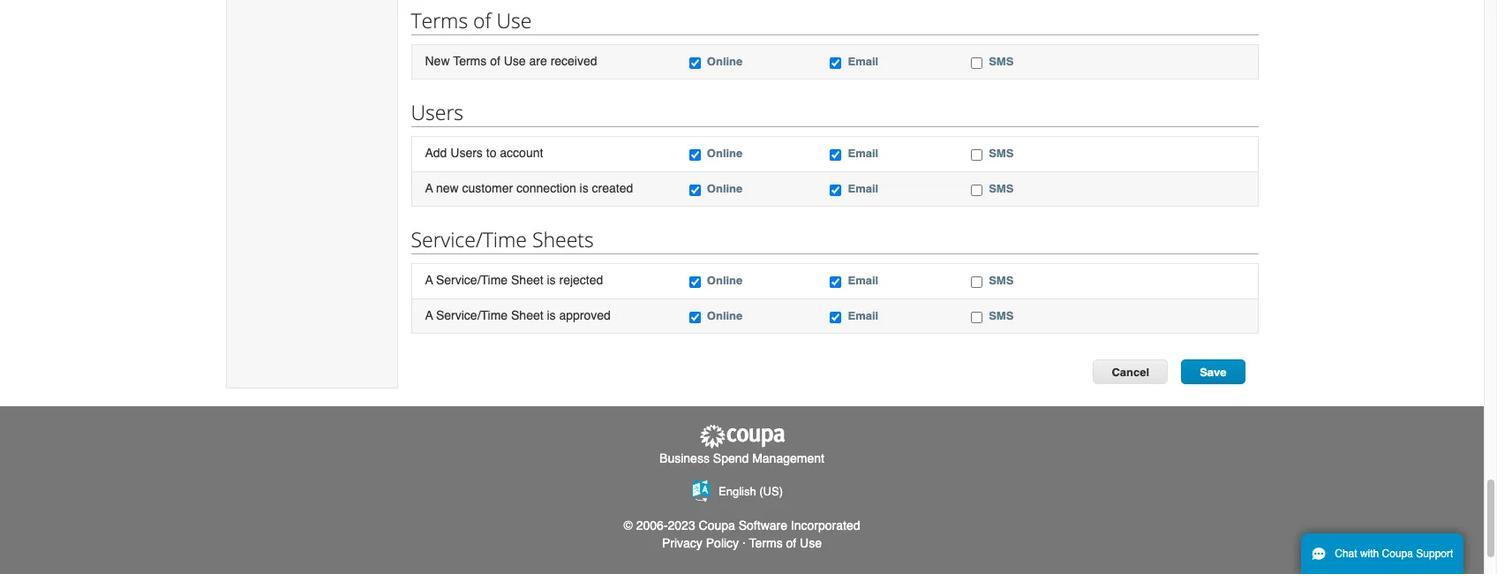 Task type: locate. For each thing, give the bounding box(es) containing it.
online for a service/time sheet is approved
[[707, 309, 743, 322]]

terms of use up new
[[411, 6, 532, 34]]

a
[[425, 181, 433, 195], [425, 273, 433, 287], [425, 308, 433, 322]]

0 vertical spatial users
[[411, 98, 464, 126]]

a service/time sheet is rejected
[[425, 273, 604, 287]]

1 vertical spatial service/time
[[436, 273, 508, 287]]

policy
[[706, 536, 739, 551]]

sheet down a service/time sheet is rejected
[[511, 308, 544, 322]]

sms
[[989, 54, 1014, 68], [989, 147, 1014, 160], [989, 182, 1014, 195], [989, 274, 1014, 287], [989, 309, 1014, 322]]

created
[[592, 181, 634, 195]]

None checkbox
[[831, 57, 842, 69], [690, 149, 701, 161], [690, 184, 701, 196], [972, 184, 983, 196], [831, 277, 842, 288], [972, 277, 983, 288], [831, 312, 842, 323], [831, 57, 842, 69], [690, 149, 701, 161], [690, 184, 701, 196], [972, 184, 983, 196], [831, 277, 842, 288], [972, 277, 983, 288], [831, 312, 842, 323]]

2 sheet from the top
[[511, 308, 544, 322]]

1 vertical spatial terms
[[453, 54, 487, 68]]

service/time down the customer on the left
[[411, 226, 527, 254]]

None checkbox
[[690, 57, 701, 69], [972, 57, 983, 69], [831, 149, 842, 161], [972, 149, 983, 161], [831, 184, 842, 196], [690, 277, 701, 288], [690, 312, 701, 323], [972, 312, 983, 323], [690, 57, 701, 69], [972, 57, 983, 69], [831, 149, 842, 161], [972, 149, 983, 161], [831, 184, 842, 196], [690, 277, 701, 288], [690, 312, 701, 323], [972, 312, 983, 323]]

5 online from the top
[[707, 309, 743, 322]]

service/time down service/time sheets
[[436, 273, 508, 287]]

1 vertical spatial a
[[425, 273, 433, 287]]

business
[[660, 451, 710, 465]]

© 2006-2023 coupa software incorporated
[[624, 519, 861, 533]]

save
[[1200, 366, 1227, 379]]

terms of use link
[[750, 536, 822, 551]]

use left are
[[504, 54, 526, 68]]

of
[[474, 6, 492, 34], [490, 54, 501, 68], [787, 536, 797, 551]]

4 email from the top
[[848, 274, 879, 287]]

sms for approved
[[989, 309, 1014, 322]]

service/time for a service/time sheet is approved
[[436, 308, 508, 322]]

sheet up 'a service/time sheet is approved'
[[511, 273, 544, 287]]

of left are
[[490, 54, 501, 68]]

cancel link
[[1094, 360, 1169, 385]]

1 vertical spatial users
[[451, 146, 483, 160]]

of up new terms of use are received
[[474, 6, 492, 34]]

1 online from the top
[[707, 54, 743, 68]]

0 vertical spatial sheet
[[511, 273, 544, 287]]

2 a from the top
[[425, 273, 433, 287]]

sheet
[[511, 273, 544, 287], [511, 308, 544, 322]]

0 vertical spatial a
[[425, 181, 433, 195]]

1 vertical spatial coupa
[[1383, 548, 1414, 560]]

online for a new customer connection is created
[[707, 182, 743, 195]]

5 email from the top
[[848, 309, 879, 322]]

english
[[719, 485, 757, 498]]

2 vertical spatial terms
[[750, 536, 783, 551]]

use
[[497, 6, 532, 34], [504, 54, 526, 68], [800, 536, 822, 551]]

users left the to
[[451, 146, 483, 160]]

4 sms from the top
[[989, 274, 1014, 287]]

sheet for rejected
[[511, 273, 544, 287]]

email
[[848, 54, 879, 68], [848, 147, 879, 160], [848, 182, 879, 195], [848, 274, 879, 287], [848, 309, 879, 322]]

users
[[411, 98, 464, 126], [451, 146, 483, 160]]

0 vertical spatial coupa
[[699, 519, 736, 533]]

is left created
[[580, 181, 589, 195]]

2 vertical spatial a
[[425, 308, 433, 322]]

use down incorporated at the right bottom
[[800, 536, 822, 551]]

are
[[529, 54, 547, 68]]

service/time down a service/time sheet is rejected
[[436, 308, 508, 322]]

new terms of use are received
[[425, 54, 598, 68]]

1 horizontal spatial coupa
[[1383, 548, 1414, 560]]

2 vertical spatial is
[[547, 308, 556, 322]]

terms up new
[[411, 6, 468, 34]]

to
[[486, 146, 497, 160]]

3 sms from the top
[[989, 182, 1014, 195]]

online
[[707, 54, 743, 68], [707, 147, 743, 160], [707, 182, 743, 195], [707, 274, 743, 287], [707, 309, 743, 322]]

terms of use
[[411, 6, 532, 34], [750, 536, 822, 551]]

service/time
[[411, 226, 527, 254], [436, 273, 508, 287], [436, 308, 508, 322]]

0 vertical spatial use
[[497, 6, 532, 34]]

privacy policy link
[[662, 536, 739, 551]]

coupa inside button
[[1383, 548, 1414, 560]]

of down the software
[[787, 536, 797, 551]]

1 sms from the top
[[989, 54, 1014, 68]]

3 online from the top
[[707, 182, 743, 195]]

1 horizontal spatial terms of use
[[750, 536, 822, 551]]

email for are
[[848, 54, 879, 68]]

account
[[500, 146, 544, 160]]

sheets
[[532, 226, 594, 254]]

1 a from the top
[[425, 181, 433, 195]]

chat with coupa support
[[1336, 548, 1454, 560]]

0 horizontal spatial coupa
[[699, 519, 736, 533]]

received
[[551, 54, 598, 68]]

users up 'add'
[[411, 98, 464, 126]]

is
[[580, 181, 589, 195], [547, 273, 556, 287], [547, 308, 556, 322]]

email for rejected
[[848, 274, 879, 287]]

with
[[1361, 548, 1380, 560]]

coupa up policy
[[699, 519, 736, 533]]

connection
[[517, 181, 577, 195]]

sheet for approved
[[511, 308, 544, 322]]

use up new terms of use are received
[[497, 6, 532, 34]]

0 vertical spatial terms of use
[[411, 6, 532, 34]]

terms
[[411, 6, 468, 34], [453, 54, 487, 68], [750, 536, 783, 551]]

chat
[[1336, 548, 1358, 560]]

is left approved
[[547, 308, 556, 322]]

sms for are
[[989, 54, 1014, 68]]

2 online from the top
[[707, 147, 743, 160]]

1 vertical spatial is
[[547, 273, 556, 287]]

email for approved
[[848, 309, 879, 322]]

customer
[[462, 181, 513, 195]]

is left 'rejected'
[[547, 273, 556, 287]]

1 sheet from the top
[[511, 273, 544, 287]]

(us)
[[760, 485, 783, 498]]

coupa right with
[[1383, 548, 1414, 560]]

a new customer connection is created
[[425, 181, 634, 195]]

spend
[[713, 451, 749, 465]]

2023
[[668, 519, 696, 533]]

save button
[[1182, 360, 1246, 385]]

3 a from the top
[[425, 308, 433, 322]]

terms down the software
[[750, 536, 783, 551]]

terms right new
[[453, 54, 487, 68]]

4 online from the top
[[707, 274, 743, 287]]

©
[[624, 519, 633, 533]]

2 vertical spatial service/time
[[436, 308, 508, 322]]

new
[[425, 54, 450, 68]]

1 vertical spatial sheet
[[511, 308, 544, 322]]

1 email from the top
[[848, 54, 879, 68]]

3 email from the top
[[848, 182, 879, 195]]

5 sms from the top
[[989, 309, 1014, 322]]

rejected
[[560, 273, 604, 287]]

terms of use down the software
[[750, 536, 822, 551]]

coupa
[[699, 519, 736, 533], [1383, 548, 1414, 560]]



Task type: describe. For each thing, give the bounding box(es) containing it.
0 vertical spatial service/time
[[411, 226, 527, 254]]

sms for is
[[989, 182, 1014, 195]]

a service/time sheet is approved
[[425, 308, 611, 322]]

add
[[425, 146, 447, 160]]

chat with coupa support button
[[1302, 533, 1465, 574]]

email for is
[[848, 182, 879, 195]]

0 vertical spatial is
[[580, 181, 589, 195]]

cancel
[[1112, 366, 1150, 379]]

new
[[436, 181, 459, 195]]

management
[[753, 451, 825, 465]]

1 vertical spatial terms of use
[[750, 536, 822, 551]]

2006-
[[637, 519, 668, 533]]

a for a service/time sheet is approved
[[425, 308, 433, 322]]

0 vertical spatial terms
[[411, 6, 468, 34]]

0 vertical spatial of
[[474, 6, 492, 34]]

1 vertical spatial of
[[490, 54, 501, 68]]

add users to account
[[425, 146, 544, 160]]

online for add users to account
[[707, 147, 743, 160]]

a for a new customer connection is created
[[425, 181, 433, 195]]

privacy policy
[[662, 536, 739, 551]]

online for new terms of use are received
[[707, 54, 743, 68]]

software
[[739, 519, 788, 533]]

support
[[1417, 548, 1454, 560]]

service/time for a service/time sheet is rejected
[[436, 273, 508, 287]]

2 email from the top
[[848, 147, 879, 160]]

sms for rejected
[[989, 274, 1014, 287]]

service/time sheets
[[411, 226, 594, 254]]

english (us)
[[719, 485, 783, 498]]

1 vertical spatial use
[[504, 54, 526, 68]]

online for a service/time sheet is rejected
[[707, 274, 743, 287]]

a for a service/time sheet is rejected
[[425, 273, 433, 287]]

0 horizontal spatial terms of use
[[411, 6, 532, 34]]

incorporated
[[791, 519, 861, 533]]

is for approved
[[547, 308, 556, 322]]

coupa supplier portal image
[[698, 424, 787, 449]]

2 vertical spatial of
[[787, 536, 797, 551]]

2 vertical spatial use
[[800, 536, 822, 551]]

approved
[[560, 308, 611, 322]]

2 sms from the top
[[989, 147, 1014, 160]]

privacy
[[662, 536, 703, 551]]

business spend management
[[660, 451, 825, 465]]

is for rejected
[[547, 273, 556, 287]]



Task type: vqa. For each thing, say whether or not it's contained in the screenshot.
A Service/Time Sheet is rejected's A
yes



